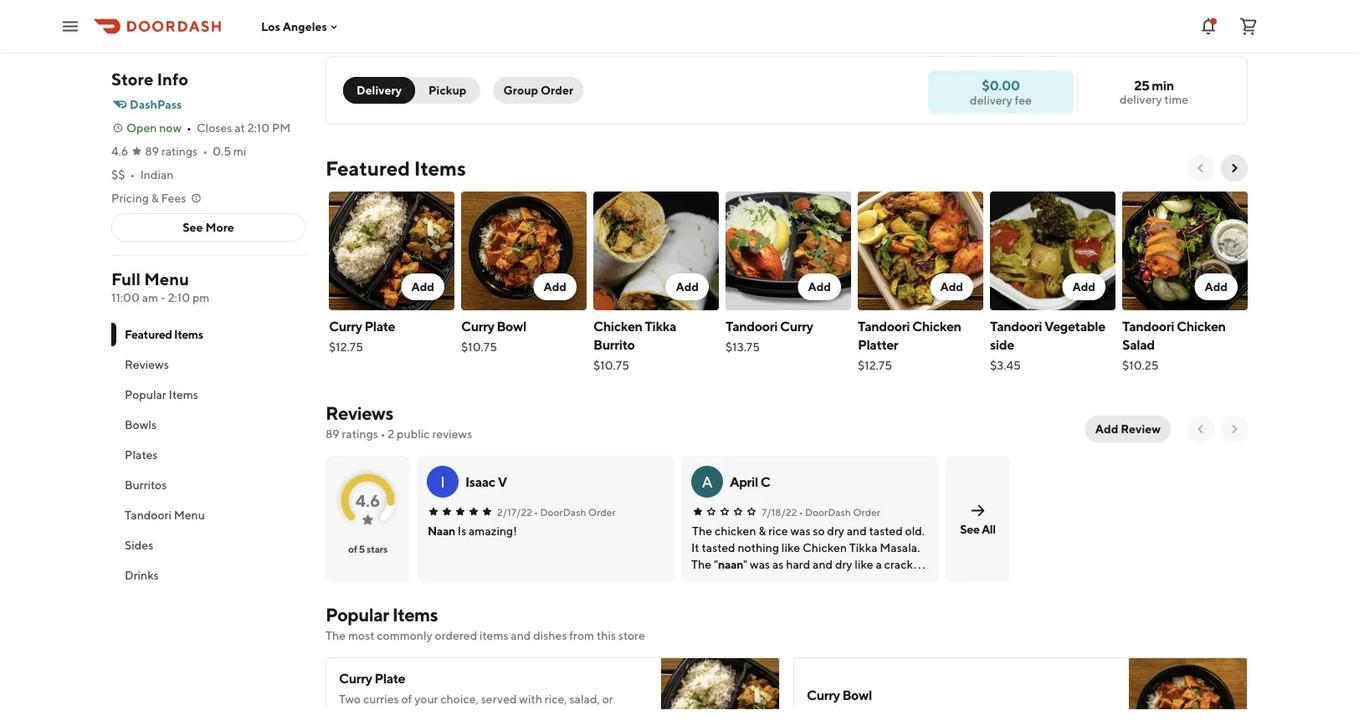 Task type: vqa. For each thing, say whether or not it's contained in the screenshot.
CURRY
yes



Task type: describe. For each thing, give the bounding box(es) containing it.
your
[[414, 693, 438, 706]]

time
[[1164, 92, 1188, 106]]

curries
[[363, 693, 399, 706]]

• right 2/17/22
[[534, 506, 538, 518]]

dishes
[[533, 629, 567, 643]]

group order
[[503, 83, 573, 97]]

items inside heading
[[414, 156, 466, 180]]

curry for curry plate two curries of your choice, served with rice, salad, or steamed vegetables.
[[339, 671, 372, 687]]

tandoori curry image
[[726, 192, 851, 310]]

curry for curry bowl
[[807, 688, 840, 703]]

next button of carousel image
[[1228, 162, 1241, 175]]

0 vertical spatial featured items
[[326, 156, 466, 180]]

• right now
[[187, 121, 192, 135]]

saffron
[[111, 10, 200, 41]]

menu for tandoori
[[174, 508, 205, 522]]

add for curry plate
[[411, 280, 434, 294]]

25
[[1134, 77, 1149, 93]]

$10.75 inside chicken tikka burrito $10.75
[[593, 359, 629, 372]]

a
[[702, 473, 713, 491]]

group order button
[[493, 77, 583, 104]]

chicken for tandoori chicken platter
[[912, 318, 961, 334]]

tandoori curry $13.75
[[726, 318, 813, 354]]

naan
[[718, 558, 743, 572]]

add for chicken tikka burrito
[[676, 280, 699, 294]]

$10.75 inside curry bowl $10.75
[[461, 340, 497, 354]]

open
[[126, 121, 157, 135]]

rice,
[[545, 693, 567, 706]]

order methods option group
[[343, 77, 480, 104]]

order for a
[[853, 506, 880, 518]]

add button for tandoori curry
[[798, 274, 841, 300]]

i
[[440, 473, 445, 491]]

curry for curry plate $12.75
[[329, 318, 362, 334]]

indian
[[140, 168, 174, 182]]

$10.25
[[1122, 359, 1159, 372]]

0 vertical spatial ratings
[[161, 144, 198, 158]]

2/17/22
[[497, 506, 532, 518]]

items
[[480, 629, 508, 643]]

menu for full
[[144, 269, 189, 289]]

items inside button
[[169, 388, 198, 402]]

• doordash order for a
[[799, 506, 880, 518]]

dashpass
[[130, 98, 182, 111]]

notification bell image
[[1198, 16, 1219, 36]]

served
[[481, 693, 517, 706]]

steamed
[[339, 709, 385, 711]]

review
[[1121, 422, 1161, 436]]

sides
[[125, 539, 153, 552]]

curry plate $12.75
[[329, 318, 395, 354]]

0 horizontal spatial featured items
[[125, 328, 203, 341]]

featured inside featured items heading
[[326, 156, 410, 180]]

and
[[511, 629, 531, 643]]

next image
[[1228, 423, 1241, 436]]

salad,
[[570, 693, 600, 706]]

add for tandoori chicken platter
[[940, 280, 963, 294]]

two
[[339, 693, 361, 706]]

89 ratings •
[[145, 144, 208, 158]]

curry bowl
[[807, 688, 872, 703]]

angeles
[[283, 19, 327, 33]]

the
[[326, 629, 346, 643]]

tandoori chicken platter image
[[858, 192, 983, 310]]

popular items
[[125, 388, 198, 402]]

commonly
[[377, 629, 432, 643]]

store
[[618, 629, 645, 643]]

all
[[982, 522, 996, 536]]

los
[[261, 19, 280, 33]]

group
[[503, 83, 538, 97]]

$$ • indian
[[111, 168, 174, 182]]

delivery inside $0.00 delivery fee
[[970, 93, 1012, 107]]

$0.00 delivery fee
[[970, 77, 1032, 107]]

popular for popular items the most commonly ordered items and dishes from this store
[[326, 604, 389, 626]]

• closes at 2:10 pm
[[187, 121, 291, 135]]

see more
[[183, 221, 234, 234]]

popular items the most commonly ordered items and dishes from this store
[[326, 604, 645, 643]]

add button for chicken tikka burrito
[[666, 274, 709, 300]]

bowl for curry bowl $10.75
[[497, 318, 526, 334]]

fees
[[161, 191, 186, 205]]

pricing & fees
[[111, 191, 186, 205]]

burritos
[[125, 478, 167, 492]]

public
[[397, 427, 430, 441]]

0 vertical spatial 4.6
[[111, 144, 128, 158]]

add button for curry bowl
[[533, 274, 577, 300]]

plates
[[125, 448, 158, 462]]

add inside add review "button"
[[1095, 422, 1118, 436]]

Item Search search field
[[1007, 17, 1234, 35]]

reviews button
[[111, 350, 305, 380]]

Pickup radio
[[405, 77, 480, 104]]

add for tandoori vegetable side
[[1072, 280, 1096, 294]]

of inside curry plate two curries of your choice, served with rice, salad, or steamed vegetables.
[[401, 693, 412, 706]]

open menu image
[[60, 16, 80, 36]]

7/18/22
[[762, 506, 797, 518]]

0 vertical spatial curry bowl image
[[461, 192, 587, 310]]

0 horizontal spatial of
[[348, 543, 357, 555]]

items up reviews button
[[174, 328, 203, 341]]

doordash for i
[[540, 506, 586, 518]]

tandoori chicken salad $10.25
[[1122, 318, 1226, 372]]

more
[[205, 221, 234, 234]]

ordered
[[435, 629, 477, 643]]

doordash for a
[[805, 506, 851, 518]]

curry bowl $10.75
[[461, 318, 526, 354]]

add review button
[[1085, 416, 1171, 443]]

tandoori for $13.75
[[726, 318, 778, 334]]

$12.75 inside tandoori chicken platter $12.75
[[858, 359, 892, 372]]

april c
[[730, 474, 770, 490]]

los angeles
[[261, 19, 327, 33]]

previous button of carousel image
[[1194, 162, 1208, 175]]

chicken for tandoori chicken salad
[[1177, 318, 1226, 334]]

• left 0.5
[[203, 144, 208, 158]]

add button for curry plate
[[401, 274, 444, 300]]

&
[[151, 191, 159, 205]]

see for see more
[[183, 221, 203, 234]]

delivery
[[357, 83, 402, 97]]



Task type: locate. For each thing, give the bounding box(es) containing it.
menu inside button
[[174, 508, 205, 522]]

$12.75 down platter
[[858, 359, 892, 372]]

delivery inside 25 min delivery time
[[1120, 92, 1162, 106]]

see all
[[960, 522, 996, 536]]

1 doordash from the left
[[540, 506, 586, 518]]

store info
[[111, 69, 188, 89]]

add review
[[1095, 422, 1161, 436]]

menu
[[144, 269, 189, 289], [174, 508, 205, 522]]

plate inside curry plate two curries of your choice, served with rice, salad, or steamed vegetables.
[[374, 671, 405, 687]]

1 • doordash order from the left
[[534, 506, 616, 518]]

1 horizontal spatial featured items
[[326, 156, 466, 180]]

2
[[388, 427, 394, 441]]

•
[[187, 121, 192, 135], [203, 144, 208, 158], [130, 168, 135, 182], [381, 427, 385, 441], [534, 506, 538, 518], [799, 506, 803, 518]]

0 horizontal spatial popular
[[125, 388, 166, 402]]

chicken inside tandoori chicken salad $10.25
[[1177, 318, 1226, 334]]

curry inside curry plate two curries of your choice, served with rice, salad, or steamed vegetables.
[[339, 671, 372, 687]]

1 vertical spatial $10.75
[[593, 359, 629, 372]]

reviews up popular items
[[125, 358, 169, 372]]

tandoori for salad
[[1122, 318, 1174, 334]]

1 vertical spatial menu
[[174, 508, 205, 522]]

1 vertical spatial $12.75
[[858, 359, 892, 372]]

previous image
[[1194, 423, 1208, 436]]

reviews for reviews 89 ratings • 2 public reviews
[[326, 403, 393, 424]]

burrito
[[593, 337, 635, 353]]

1 horizontal spatial bowl
[[842, 688, 872, 703]]

bowl
[[497, 318, 526, 334], [842, 688, 872, 703]]

featured items
[[326, 156, 466, 180], [125, 328, 203, 341]]

1 vertical spatial featured
[[125, 328, 172, 341]]

tandoori for side
[[990, 318, 1042, 334]]

2 horizontal spatial order
[[853, 506, 880, 518]]

add for curry bowl
[[544, 280, 567, 294]]

side
[[990, 337, 1014, 353]]

naan
[[428, 524, 455, 538]]

0 vertical spatial featured
[[326, 156, 410, 180]]

naan button
[[718, 557, 743, 573]]

order inside button
[[541, 83, 573, 97]]

from
[[569, 629, 594, 643]]

1 horizontal spatial 4.6
[[355, 491, 380, 511]]

doordash right the 7/18/22
[[805, 506, 851, 518]]

tandoori down 'burritos' at the bottom
[[125, 508, 172, 522]]

curry bowl image
[[461, 192, 587, 310], [1129, 658, 1248, 711]]

see for see all
[[960, 522, 980, 536]]

1 horizontal spatial $12.75
[[858, 359, 892, 372]]

choice,
[[440, 693, 479, 706]]

of up vegetables.
[[401, 693, 412, 706]]

2 horizontal spatial chicken
[[1177, 318, 1226, 334]]

chicken inside chicken tikka burrito $10.75
[[593, 318, 642, 334]]

0 vertical spatial menu
[[144, 269, 189, 289]]

curry for curry bowl $10.75
[[461, 318, 494, 334]]

see all link
[[946, 456, 1010, 582]]

reviews for reviews
[[125, 358, 169, 372]]

1 vertical spatial plate
[[374, 671, 405, 687]]

tandoori up $13.75 in the right top of the page
[[726, 318, 778, 334]]

curry plate image
[[329, 192, 454, 310], [661, 658, 780, 711]]

2 chicken from the left
[[912, 318, 961, 334]]

ratings
[[161, 144, 198, 158], [342, 427, 378, 441]]

see left all
[[960, 522, 980, 536]]

0 horizontal spatial doordash
[[540, 506, 586, 518]]

featured down am
[[125, 328, 172, 341]]

items inside popular items the most commonly ordered items and dishes from this store
[[392, 604, 438, 626]]

• right $$
[[130, 168, 135, 182]]

add button for tandoori chicken platter
[[930, 274, 973, 300]]

2:10 inside full menu 11:00 am - 2:10 pm
[[168, 291, 190, 305]]

tandoori for platter
[[858, 318, 910, 334]]

reviews inside button
[[125, 358, 169, 372]]

0 vertical spatial curry plate image
[[329, 192, 454, 310]]

mi
[[233, 144, 246, 158]]

featured items down the order methods option group
[[326, 156, 466, 180]]

1 horizontal spatial ratings
[[342, 427, 378, 441]]

pricing
[[111, 191, 149, 205]]

1 vertical spatial ratings
[[342, 427, 378, 441]]

curry inside curry bowl $10.75
[[461, 318, 494, 334]]

popular items button
[[111, 380, 305, 410]]

1 horizontal spatial 89
[[326, 427, 340, 441]]

1 horizontal spatial reviews
[[326, 403, 393, 424]]

tandoori inside button
[[125, 508, 172, 522]]

0 horizontal spatial featured
[[125, 328, 172, 341]]

• doordash order for i
[[534, 506, 616, 518]]

0 vertical spatial $10.75
[[461, 340, 497, 354]]

2 add button from the left
[[533, 274, 577, 300]]

burritos button
[[111, 470, 305, 500]]

1 vertical spatial bowl
[[842, 688, 872, 703]]

1 vertical spatial popular
[[326, 604, 389, 626]]

$12.75 up reviews 'link' at the left of page
[[329, 340, 363, 354]]

5 add button from the left
[[930, 274, 973, 300]]

popular for popular items
[[125, 388, 166, 402]]

89 down reviews 'link' at the left of page
[[326, 427, 340, 441]]

at
[[234, 121, 245, 135]]

89 down open now
[[145, 144, 159, 158]]

plate for curry plate $12.75
[[364, 318, 395, 334]]

chicken down tandoori chicken salad image
[[1177, 318, 1226, 334]]

1 horizontal spatial order
[[588, 506, 616, 518]]

bowl inside curry bowl $10.75
[[497, 318, 526, 334]]

tandoori menu button
[[111, 500, 305, 531]]

featured items down "-"
[[125, 328, 203, 341]]

reviews 89 ratings • 2 public reviews
[[326, 403, 472, 441]]

0.5 mi
[[213, 144, 246, 158]]

v
[[498, 474, 507, 490]]

0 vertical spatial popular
[[125, 388, 166, 402]]

add for tandoori chicken salad
[[1205, 280, 1228, 294]]

items down pickup radio
[[414, 156, 466, 180]]

isaac v
[[465, 474, 507, 490]]

tandoori chicken salad image
[[1122, 192, 1248, 310]]

0 horizontal spatial $12.75
[[329, 340, 363, 354]]

chicken down tandoori chicken platter image
[[912, 318, 961, 334]]

menu up "-"
[[144, 269, 189, 289]]

2:10
[[247, 121, 270, 135], [168, 291, 190, 305]]

89 inside reviews 89 ratings • 2 public reviews
[[326, 427, 340, 441]]

tikka
[[645, 318, 676, 334]]

plate inside 'curry plate $12.75'
[[364, 318, 395, 334]]

tandoori inside tandoori chicken platter $12.75
[[858, 318, 910, 334]]

of left "5"
[[348, 543, 357, 555]]

0 vertical spatial see
[[183, 221, 203, 234]]

25 min delivery time
[[1120, 77, 1188, 106]]

curry inside tandoori curry $13.75
[[780, 318, 813, 334]]

0 horizontal spatial curry bowl image
[[461, 192, 587, 310]]

0 items, open order cart image
[[1239, 16, 1259, 36]]

tandoori up side on the top right
[[990, 318, 1042, 334]]

delivery left fee
[[970, 93, 1012, 107]]

2 doordash from the left
[[805, 506, 851, 518]]

sides button
[[111, 531, 305, 561]]

order
[[541, 83, 573, 97], [588, 506, 616, 518], [853, 506, 880, 518]]

0 horizontal spatial ratings
[[161, 144, 198, 158]]

1 vertical spatial curry bowl image
[[1129, 658, 1248, 711]]

popular inside button
[[125, 388, 166, 402]]

add for tandoori curry
[[808, 280, 831, 294]]

tandoori vegetable side image
[[990, 192, 1116, 310]]

drinks button
[[111, 561, 305, 591]]

1 add button from the left
[[401, 274, 444, 300]]

1 vertical spatial curry plate image
[[661, 658, 780, 711]]

featured items heading
[[326, 155, 466, 182]]

popular inside popular items the most commonly ordered items and dishes from this store
[[326, 604, 389, 626]]

2 • doordash order from the left
[[799, 506, 880, 518]]

add
[[411, 280, 434, 294], [544, 280, 567, 294], [676, 280, 699, 294], [808, 280, 831, 294], [940, 280, 963, 294], [1072, 280, 1096, 294], [1205, 280, 1228, 294], [1095, 422, 1118, 436]]

ratings down now
[[161, 144, 198, 158]]

pm
[[192, 291, 210, 305]]

4.6 up $$
[[111, 144, 128, 158]]

• left 2
[[381, 427, 385, 441]]

0 horizontal spatial 4.6
[[111, 144, 128, 158]]

0 vertical spatial 89
[[145, 144, 159, 158]]

2:10 right "-"
[[168, 291, 190, 305]]

5
[[359, 543, 365, 555]]

tandoori chicken platter $12.75
[[858, 318, 961, 372]]

store
[[111, 69, 153, 89]]

bowls
[[125, 418, 157, 432]]

doordash
[[540, 506, 586, 518], [805, 506, 851, 518]]

1 vertical spatial see
[[960, 522, 980, 536]]

1 horizontal spatial see
[[960, 522, 980, 536]]

1 vertical spatial 89
[[326, 427, 340, 441]]

open now
[[126, 121, 182, 135]]

4.6 up of 5 stars
[[355, 491, 380, 511]]

delivery
[[1120, 92, 1162, 106], [970, 93, 1012, 107]]

1 horizontal spatial 2:10
[[247, 121, 270, 135]]

menu down burritos button
[[174, 508, 205, 522]]

1 horizontal spatial $10.75
[[593, 359, 629, 372]]

6 add button from the left
[[1062, 274, 1106, 300]]

0 vertical spatial 2:10
[[247, 121, 270, 135]]

info
[[157, 69, 188, 89]]

1 horizontal spatial featured
[[326, 156, 410, 180]]

min
[[1152, 77, 1174, 93]]

add button for tandoori vegetable side
[[1062, 274, 1106, 300]]

tandoori up platter
[[858, 318, 910, 334]]

menu inside full menu 11:00 am - 2:10 pm
[[144, 269, 189, 289]]

Delivery radio
[[343, 77, 415, 104]]

1 horizontal spatial delivery
[[1120, 92, 1162, 106]]

-
[[161, 291, 166, 305]]

tandoori up salad
[[1122, 318, 1174, 334]]

0 horizontal spatial delivery
[[970, 93, 1012, 107]]

$$
[[111, 168, 125, 182]]

see
[[183, 221, 203, 234], [960, 522, 980, 536]]

plates button
[[111, 440, 305, 470]]

0 vertical spatial of
[[348, 543, 357, 555]]

reviews link
[[326, 403, 393, 424]]

1 vertical spatial 4.6
[[355, 491, 380, 511]]

c
[[761, 474, 770, 490]]

• right the 7/18/22
[[799, 506, 803, 518]]

vegetable
[[1044, 318, 1105, 334]]

fee
[[1015, 93, 1032, 107]]

of 5 stars
[[348, 543, 388, 555]]

items up commonly
[[392, 604, 438, 626]]

reviews
[[125, 358, 169, 372], [326, 403, 393, 424]]

7 add button from the left
[[1195, 274, 1238, 300]]

1 vertical spatial reviews
[[326, 403, 393, 424]]

this
[[597, 629, 616, 643]]

0 horizontal spatial see
[[183, 221, 203, 234]]

0 horizontal spatial reviews
[[125, 358, 169, 372]]

see inside see all link
[[960, 522, 980, 536]]

bowl for curry bowl
[[842, 688, 872, 703]]

2:10 right at
[[247, 121, 270, 135]]

items down reviews button
[[169, 388, 198, 402]]

popular up the "most"
[[326, 604, 389, 626]]

curry plate two curries of your choice, served with rice, salad, or steamed vegetables.
[[339, 671, 613, 711]]

platter
[[858, 337, 898, 353]]

am
[[142, 291, 158, 305]]

tandoori inside tandoori curry $13.75
[[726, 318, 778, 334]]

1 vertical spatial 2:10
[[168, 291, 190, 305]]

1 chicken from the left
[[593, 318, 642, 334]]

see more button
[[112, 214, 305, 241]]

0 horizontal spatial order
[[541, 83, 573, 97]]

stars
[[367, 543, 388, 555]]

1 vertical spatial featured items
[[125, 328, 203, 341]]

0 vertical spatial plate
[[364, 318, 395, 334]]

• doordash order right 2/17/22
[[534, 506, 616, 518]]

0 horizontal spatial chicken
[[593, 318, 642, 334]]

1 horizontal spatial chicken
[[912, 318, 961, 334]]

tandoori inside tandoori chicken salad $10.25
[[1122, 318, 1174, 334]]

• doordash order right the 7/18/22
[[799, 506, 880, 518]]

1 horizontal spatial popular
[[326, 604, 389, 626]]

3 add button from the left
[[666, 274, 709, 300]]

featured
[[326, 156, 410, 180], [125, 328, 172, 341]]

drinks
[[125, 569, 159, 582]]

1 horizontal spatial curry plate image
[[661, 658, 780, 711]]

see inside see more button
[[183, 221, 203, 234]]

reviews up 2
[[326, 403, 393, 424]]

11:00
[[111, 291, 140, 305]]

most
[[348, 629, 374, 643]]

0 horizontal spatial $10.75
[[461, 340, 497, 354]]

0 horizontal spatial • doordash order
[[534, 506, 616, 518]]

featured down delivery "option"
[[326, 156, 410, 180]]

chicken tikka burrito image
[[593, 192, 719, 310]]

1 horizontal spatial curry bowl image
[[1129, 658, 1248, 711]]

$12.75
[[329, 340, 363, 354], [858, 359, 892, 372]]

$12.75 inside 'curry plate $12.75'
[[329, 340, 363, 354]]

$0.00
[[982, 77, 1020, 93]]

reviews inside reviews 89 ratings • 2 public reviews
[[326, 403, 393, 424]]

of
[[348, 543, 357, 555], [401, 693, 412, 706]]

1 horizontal spatial doordash
[[805, 506, 851, 518]]

curry inside 'curry plate $12.75'
[[329, 318, 362, 334]]

order for i
[[588, 506, 616, 518]]

vegetables.
[[387, 709, 450, 711]]

0.5
[[213, 144, 231, 158]]

full
[[111, 269, 141, 289]]

3 chicken from the left
[[1177, 318, 1226, 334]]

0 vertical spatial reviews
[[125, 358, 169, 372]]

tandoori inside tandoori vegetable side $3.45
[[990, 318, 1042, 334]]

0 vertical spatial bowl
[[497, 318, 526, 334]]

ratings down reviews 'link' at the left of page
[[342, 427, 378, 441]]

pricing & fees button
[[111, 190, 203, 207]]

chicken up the burrito
[[593, 318, 642, 334]]

plate for curry plate two curries of your choice, served with rice, salad, or steamed vegetables.
[[374, 671, 405, 687]]

los angeles button
[[261, 19, 341, 33]]

doordash right 2/17/22
[[540, 506, 586, 518]]

0 horizontal spatial 89
[[145, 144, 159, 158]]

popular up bowls
[[125, 388, 166, 402]]

chicken inside tandoori chicken platter $12.75
[[912, 318, 961, 334]]

ratings inside reviews 89 ratings • 2 public reviews
[[342, 427, 378, 441]]

• inside reviews 89 ratings • 2 public reviews
[[381, 427, 385, 441]]

salad
[[1122, 337, 1155, 353]]

delivery left time
[[1120, 92, 1162, 106]]

tandoori vegetable side $3.45
[[990, 318, 1105, 372]]

reviews
[[432, 427, 472, 441]]

0 horizontal spatial bowl
[[497, 318, 526, 334]]

0 vertical spatial $12.75
[[329, 340, 363, 354]]

4 add button from the left
[[798, 274, 841, 300]]

1 vertical spatial of
[[401, 693, 412, 706]]

add button for tandoori chicken salad
[[1195, 274, 1238, 300]]

1 horizontal spatial • doordash order
[[799, 506, 880, 518]]

isaac
[[465, 474, 495, 490]]

pm
[[272, 121, 291, 135]]

1 horizontal spatial of
[[401, 693, 412, 706]]

bowls button
[[111, 410, 305, 440]]

0 horizontal spatial 2:10
[[168, 291, 190, 305]]

see left "more"
[[183, 221, 203, 234]]

0 horizontal spatial curry plate image
[[329, 192, 454, 310]]



